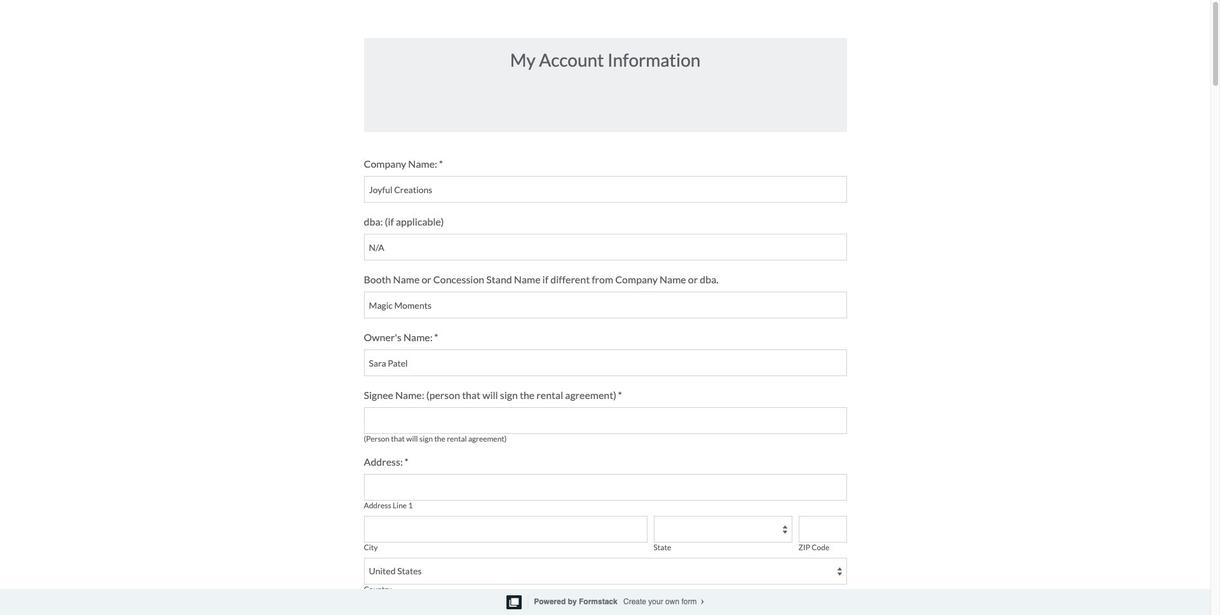 Task type: describe. For each thing, give the bounding box(es) containing it.
Address Line 1 text field
[[364, 474, 847, 501]]

ZIP Code text field
[[799, 516, 847, 543]]



Task type: vqa. For each thing, say whether or not it's contained in the screenshot.
email field
no



Task type: locate. For each thing, give the bounding box(es) containing it.
None text field
[[364, 176, 847, 203], [364, 292, 847, 319], [364, 408, 847, 434], [364, 176, 847, 203], [364, 292, 847, 319], [364, 408, 847, 434]]

None text field
[[364, 234, 847, 261], [364, 350, 847, 376], [364, 234, 847, 261], [364, 350, 847, 376]]

City text field
[[364, 516, 648, 543]]



